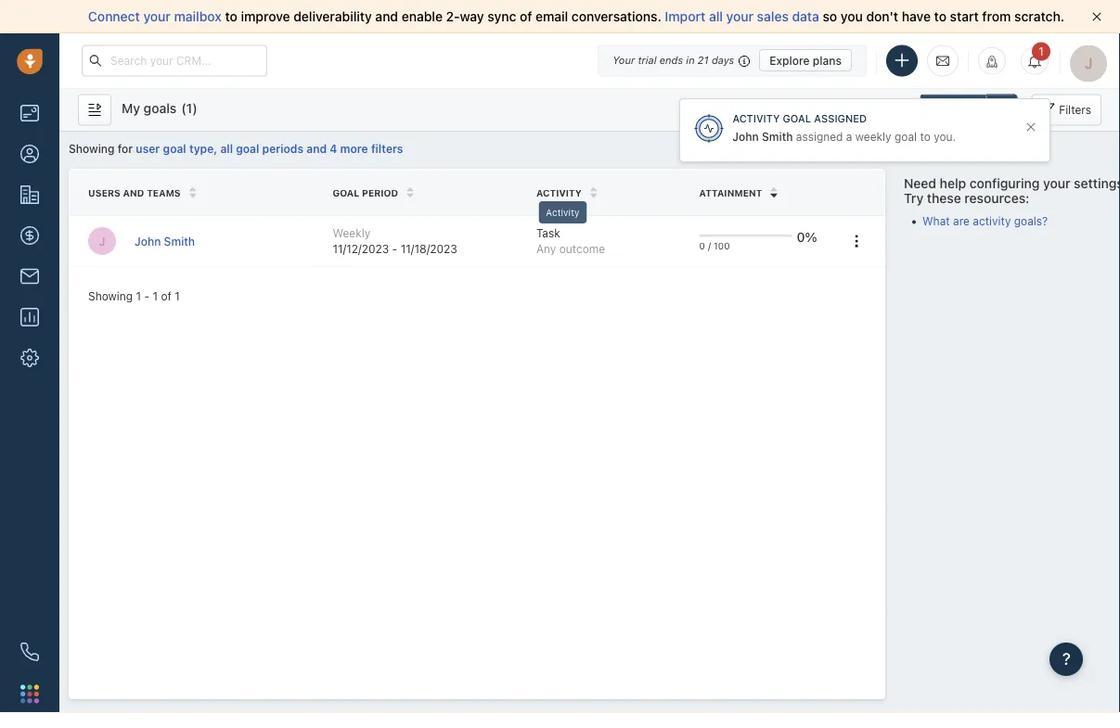 Task type: describe. For each thing, give the bounding box(es) containing it.
freshworks switcher image
[[20, 685, 39, 704]]

filters
[[1060, 104, 1092, 117]]

phone image
[[20, 643, 39, 662]]

what are activity goals? link
[[923, 215, 1048, 228]]

showing for showing 1 - 1 of 1
[[88, 290, 133, 303]]

settings
[[1074, 176, 1121, 191]]

0 vertical spatial all
[[709, 9, 723, 24]]

11/12/2023
[[333, 243, 389, 256]]

mailbox
[[174, 9, 222, 24]]

your
[[613, 54, 635, 66]]

configuring
[[970, 176, 1040, 191]]

sales
[[757, 9, 789, 24]]

john inside "john smith" link
[[135, 235, 161, 248]]

your inside need help configuring your settings what are activity goals?
[[1044, 176, 1071, 191]]

close image
[[1027, 123, 1036, 132]]

in
[[686, 54, 695, 66]]

my goals ( 1 )
[[122, 101, 198, 116]]

weekly
[[333, 227, 371, 240]]

0 vertical spatial of
[[520, 9, 532, 24]]

2 horizontal spatial and
[[375, 9, 398, 24]]

0 horizontal spatial your
[[143, 9, 171, 24]]

conversations.
[[572, 9, 662, 24]]

0 for 0 / 100
[[700, 240, 706, 251]]

outcome
[[560, 243, 605, 256]]

plans
[[813, 54, 842, 67]]

you
[[841, 9, 863, 24]]

connect your mailbox to improve deliverability and enable 2-way sync of email conversations. import all your sales data so you don't have to start from scratch.
[[88, 9, 1065, 24]]

goals
[[144, 101, 177, 116]]

explore
[[770, 54, 810, 67]]

1 horizontal spatial your
[[727, 9, 754, 24]]

are
[[954, 215, 970, 228]]

showing for showing for user goal type, all goal periods and 4 more filters
[[69, 143, 115, 156]]

activity goal assigned john smith assigned a weekly goal to you.
[[733, 113, 956, 144]]

connect your mailbox link
[[88, 9, 225, 24]]

activity inside activity goal assigned john smith assigned a weekly goal to you.
[[733, 113, 780, 125]]

add
[[931, 104, 951, 117]]

need
[[904, 176, 937, 191]]

users and teams
[[88, 188, 181, 199]]

activity for need help configuring your settings
[[546, 207, 580, 218]]

way
[[460, 9, 484, 24]]

your trial ends in 21 days
[[613, 54, 735, 66]]

add goal button
[[920, 94, 986, 126]]

deliverability
[[294, 9, 372, 24]]

you.
[[934, 131, 956, 144]]

improve
[[241, 9, 290, 24]]

- for 11/18/2023
[[392, 243, 398, 256]]

phone element
[[11, 634, 48, 671]]

enable
[[402, 9, 443, 24]]

type,
[[189, 143, 217, 156]]

have
[[902, 9, 931, 24]]

task any outcome
[[537, 227, 605, 256]]

help
[[940, 176, 967, 191]]

import
[[665, 9, 706, 24]]

2-
[[446, 9, 460, 24]]

goal left 'periods'
[[236, 143, 259, 156]]

0 horizontal spatial and
[[123, 188, 144, 199]]

goal inside add goal button
[[955, 104, 977, 117]]

need help configuring your settings what are activity goals?
[[904, 176, 1121, 228]]

email
[[536, 9, 568, 24]]

any
[[537, 243, 556, 256]]

j
[[99, 235, 105, 248]]

explore plans
[[770, 54, 842, 67]]

explore plans link
[[760, 49, 852, 71]]

11/18/2023
[[401, 243, 458, 256]]

assigned
[[814, 113, 867, 125]]

4
[[330, 143, 337, 156]]

scratch.
[[1015, 9, 1065, 24]]

my
[[122, 101, 140, 116]]



Task type: vqa. For each thing, say whether or not it's contained in the screenshot.
the Add inside Add Deal "button"
no



Task type: locate. For each thing, give the bounding box(es) containing it.
1 vertical spatial showing
[[88, 290, 133, 303]]

assigned
[[796, 131, 843, 144]]

0 vertical spatial smith
[[762, 131, 793, 144]]

1 vertical spatial -
[[144, 290, 150, 303]]

1 vertical spatial activity
[[537, 188, 582, 199]]

0 %
[[797, 229, 818, 245]]

activity tooltip
[[539, 202, 587, 229]]

your left mailbox
[[143, 9, 171, 24]]

don't
[[867, 9, 899, 24]]

1 vertical spatial all
[[220, 143, 233, 156]]

showing
[[69, 143, 115, 156], [88, 290, 133, 303]]

goal right add
[[955, 104, 977, 117]]

0 left / on the top right of page
[[700, 240, 706, 251]]

trial
[[638, 54, 657, 66]]

0 horizontal spatial to
[[225, 9, 238, 24]]

filters button
[[1032, 94, 1102, 126]]

to inside activity goal assigned john smith assigned a weekly goal to you.
[[920, 131, 931, 144]]

ends
[[660, 54, 683, 66]]

0 vertical spatial goal
[[783, 113, 812, 125]]

filters
[[371, 143, 403, 156]]

your left settings
[[1044, 176, 1071, 191]]

and left 'enable'
[[375, 9, 398, 24]]

smith inside activity goal assigned john smith assigned a weekly goal to you.
[[762, 131, 793, 144]]

weekly 11/12/2023 - 11/18/2023
[[333, 227, 458, 256]]

1 horizontal spatial goal
[[783, 113, 812, 125]]

of down "john smith" link
[[161, 290, 172, 303]]

/
[[708, 240, 711, 251]]

-
[[392, 243, 398, 256], [144, 290, 150, 303]]

send email image
[[937, 53, 950, 69]]

user goal type, all goal periods and 4 more filters link
[[136, 143, 403, 156]]

sync
[[488, 9, 516, 24]]

john up attainment
[[733, 131, 759, 144]]

all
[[709, 9, 723, 24], [220, 143, 233, 156]]

attainment
[[700, 188, 763, 199]]

0 horizontal spatial 0
[[700, 240, 706, 251]]

smith down teams at the left
[[164, 235, 195, 248]]

2 vertical spatial and
[[123, 188, 144, 199]]

0 vertical spatial activity
[[733, 113, 780, 125]]

all right type,
[[220, 143, 233, 156]]

1 horizontal spatial john
[[733, 131, 759, 144]]

activity for goal period
[[537, 188, 582, 199]]

0
[[797, 229, 805, 245], [700, 240, 706, 251]]

goal inside activity goal assigned john smith assigned a weekly goal to you.
[[895, 131, 917, 144]]

a
[[847, 131, 853, 144]]

smith left assigned
[[762, 131, 793, 144]]

21
[[698, 54, 709, 66]]

1 vertical spatial john
[[135, 235, 161, 248]]

weekly
[[856, 131, 892, 144]]

import all your sales data link
[[665, 9, 823, 24]]

for
[[118, 143, 133, 156]]

john smith
[[135, 235, 195, 248]]

2 horizontal spatial your
[[1044, 176, 1071, 191]]

1 vertical spatial goal
[[333, 188, 360, 199]]

your left sales
[[727, 9, 754, 24]]

so
[[823, 9, 838, 24]]

users
[[88, 188, 121, 199]]

0 vertical spatial showing
[[69, 143, 115, 156]]

and
[[375, 9, 398, 24], [307, 143, 327, 156], [123, 188, 144, 199]]

100
[[714, 240, 730, 251]]

to
[[225, 9, 238, 24], [935, 9, 947, 24], [920, 131, 931, 144]]

goal
[[783, 113, 812, 125], [333, 188, 360, 199]]

more
[[340, 143, 368, 156]]

Search your CRM... text field
[[82, 45, 267, 77]]

0 horizontal spatial goal
[[333, 188, 360, 199]]

0 vertical spatial and
[[375, 9, 398, 24]]

periods
[[262, 143, 304, 156]]

0 vertical spatial -
[[392, 243, 398, 256]]

activity up task
[[546, 207, 580, 218]]

john inside activity goal assigned john smith assigned a weekly goal to you.
[[733, 131, 759, 144]]

close image
[[1093, 12, 1102, 21]]

1 inside 'link'
[[1039, 45, 1044, 58]]

- for 1
[[144, 290, 150, 303]]

of
[[520, 9, 532, 24], [161, 290, 172, 303]]

1 horizontal spatial of
[[520, 9, 532, 24]]

activity up activity tooltip
[[537, 188, 582, 199]]

0 / 100
[[700, 240, 730, 251]]

connect
[[88, 9, 140, 24]]

of right sync
[[520, 9, 532, 24]]

- down "john smith" link
[[144, 290, 150, 303]]

2 horizontal spatial to
[[935, 9, 947, 24]]

your
[[143, 9, 171, 24], [727, 9, 754, 24], [1044, 176, 1071, 191]]

smith
[[762, 131, 793, 144], [164, 235, 195, 248]]

1 horizontal spatial -
[[392, 243, 398, 256]]

john smith link
[[135, 234, 195, 249]]

)
[[192, 101, 198, 116]]

1 horizontal spatial smith
[[762, 131, 793, 144]]

1 vertical spatial and
[[307, 143, 327, 156]]

goal
[[955, 104, 977, 117], [895, 131, 917, 144], [163, 143, 186, 156], [236, 143, 259, 156]]

goal left period
[[333, 188, 360, 199]]

days
[[712, 54, 735, 66]]

0 vertical spatial john
[[733, 131, 759, 144]]

0 horizontal spatial smith
[[164, 235, 195, 248]]

to left you.
[[920, 131, 931, 144]]

showing down j
[[88, 290, 133, 303]]

goal up assigned
[[783, 113, 812, 125]]

period
[[362, 188, 398, 199]]

and left '4'
[[307, 143, 327, 156]]

start
[[950, 9, 979, 24]]

(
[[181, 101, 186, 116]]

1 vertical spatial smith
[[164, 235, 195, 248]]

0 for 0 %
[[797, 229, 805, 245]]

goals?
[[1015, 215, 1048, 228]]

0 horizontal spatial of
[[161, 290, 172, 303]]

all right import
[[709, 9, 723, 24]]

goal right user
[[163, 143, 186, 156]]

1 horizontal spatial and
[[307, 143, 327, 156]]

showing 1 - 1 of 1
[[88, 290, 180, 303]]

2 vertical spatial activity
[[546, 207, 580, 218]]

activity
[[973, 215, 1011, 228]]

activity inside tooltip
[[546, 207, 580, 218]]

showing for user goal type, all goal periods and 4 more filters
[[69, 143, 403, 156]]

john
[[733, 131, 759, 144], [135, 235, 161, 248]]

john right j
[[135, 235, 161, 248]]

to right mailbox
[[225, 9, 238, 24]]

%
[[805, 229, 818, 245]]

data
[[792, 9, 820, 24]]

- right the 11/12/2023
[[392, 243, 398, 256]]

0 horizontal spatial -
[[144, 290, 150, 303]]

showing left for
[[69, 143, 115, 156]]

user
[[136, 143, 160, 156]]

goal inside activity goal assigned john smith assigned a weekly goal to you.
[[783, 113, 812, 125]]

and right users
[[123, 188, 144, 199]]

1 link
[[1021, 42, 1051, 75]]

1 horizontal spatial all
[[709, 9, 723, 24]]

1 horizontal spatial 0
[[797, 229, 805, 245]]

to left start
[[935, 9, 947, 24]]

goal right weekly
[[895, 131, 917, 144]]

1 horizontal spatial to
[[920, 131, 931, 144]]

0 right '100'
[[797, 229, 805, 245]]

what's new image
[[986, 55, 999, 68]]

1
[[1039, 45, 1044, 58], [186, 101, 192, 116], [136, 290, 141, 303], [153, 290, 158, 303], [175, 290, 180, 303]]

activity
[[733, 113, 780, 125], [537, 188, 582, 199], [546, 207, 580, 218]]

- inside weekly 11/12/2023 - 11/18/2023
[[392, 243, 398, 256]]

activity down days
[[733, 113, 780, 125]]

goal period
[[333, 188, 398, 199]]

0 horizontal spatial john
[[135, 235, 161, 248]]

teams
[[147, 188, 181, 199]]

task
[[537, 227, 560, 240]]

0 horizontal spatial all
[[220, 143, 233, 156]]

what
[[923, 215, 950, 228]]

from
[[983, 9, 1012, 24]]

add goal
[[931, 104, 977, 117]]

1 vertical spatial of
[[161, 290, 172, 303]]



